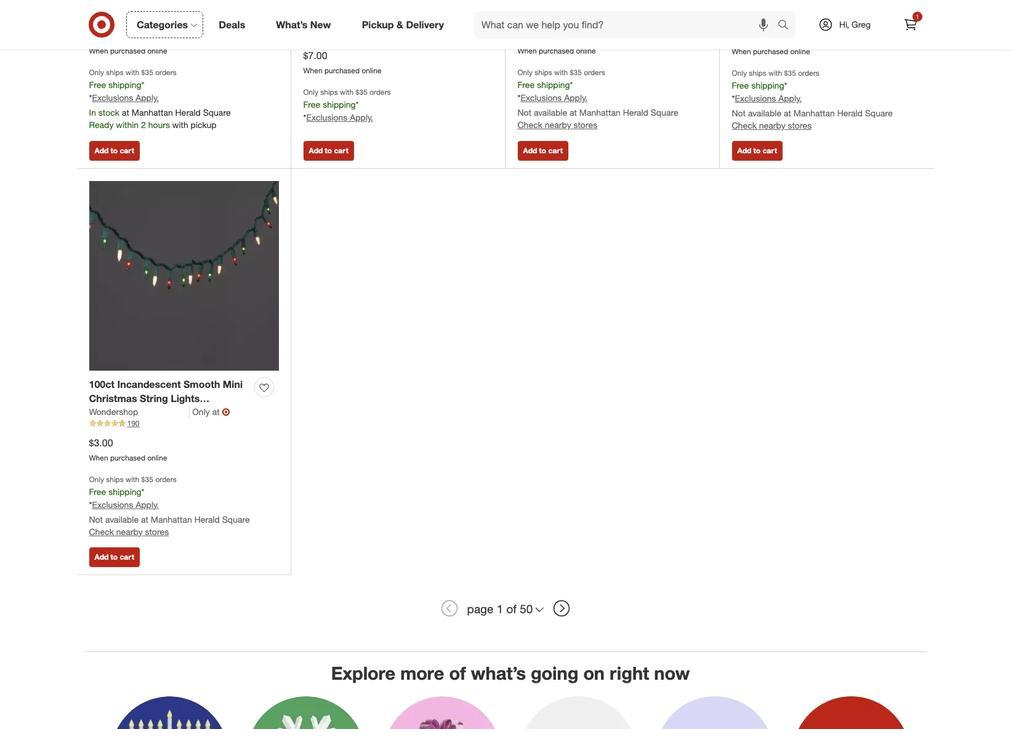 Task type: locate. For each thing, give the bounding box(es) containing it.
1 horizontal spatial stores
[[574, 119, 598, 130]]

0 horizontal spatial 1
[[497, 602, 504, 616]]

of inside dropdown button
[[507, 602, 517, 616]]

0 horizontal spatial $3.00
[[89, 437, 113, 449]]

when
[[89, 46, 108, 55], [518, 46, 537, 55], [732, 47, 751, 56], [303, 66, 323, 75], [89, 453, 108, 463]]

1 horizontal spatial nearby
[[545, 119, 572, 130]]

orders for 68
[[155, 68, 177, 77]]

100ct incandescent smooth mini christmas string lights red/green/white with green wire - wondershop™
[[89, 378, 248, 433]]

of for more
[[449, 662, 466, 685]]

wondershop link
[[732, 0, 833, 12], [89, 406, 190, 418]]

2 horizontal spatial check
[[732, 120, 757, 130]]

apply.
[[136, 92, 159, 103], [564, 92, 588, 103], [779, 93, 802, 103], [350, 112, 373, 122], [136, 500, 159, 510]]

purchased down 240
[[539, 46, 574, 55]]

1 right greg
[[916, 13, 920, 20]]

2 horizontal spatial not
[[732, 108, 746, 118]]

square for 240
[[651, 107, 679, 118]]

$3.00 when purchased online down 240
[[518, 30, 596, 55]]

apply. inside only ships with $35 orders free shipping * * exclusions apply. in stock at  manhattan herald square ready within 2 hours with pickup
[[136, 92, 159, 103]]

right
[[610, 662, 650, 685]]

nearby for 100ct incandescent smooth mini christmas string lights red/green/white with green wire - wondershop™
[[116, 527, 143, 537]]

manhattan inside only ships with $35 orders free shipping * * exclusions apply. in stock at  manhattan herald square ready within 2 hours with pickup
[[132, 107, 173, 118]]

1 vertical spatial $3.00 when purchased online
[[89, 437, 167, 463]]

online inside the $5.00 when purchased online
[[147, 46, 167, 55]]

0 horizontal spatial only ships with $35 orders free shipping * * exclusions apply. not available at manhattan herald square check nearby stores
[[89, 475, 250, 537]]

2 horizontal spatial stores
[[788, 120, 812, 130]]

to for $7.00
[[325, 146, 332, 155]]

when inside the $5.00 when purchased online
[[89, 46, 108, 55]]

when for 68
[[89, 46, 108, 55]]

add for $7.00
[[309, 146, 323, 155]]

0 horizontal spatial check nearby stores button
[[89, 526, 169, 538]]

orders down categories link
[[155, 68, 177, 77]]

with right hours
[[172, 119, 188, 130]]

orders down the $2.00 when purchased online
[[799, 68, 820, 78]]

0 horizontal spatial $3.00 when purchased online
[[89, 437, 167, 463]]

¬
[[222, 406, 230, 418]]

purchased
[[110, 46, 145, 55], [539, 46, 574, 55], [753, 47, 789, 56], [325, 66, 360, 75], [110, 453, 145, 463]]

2 horizontal spatial nearby
[[760, 120, 786, 130]]

online down the search button
[[791, 47, 811, 56]]

herald
[[175, 107, 201, 118], [623, 107, 649, 118], [838, 108, 863, 118], [194, 514, 220, 525]]

100ct incandescent smooth mini christmas string lights red/green/white with green wire - wondershop™ link
[[89, 378, 250, 433]]

mini
[[223, 378, 243, 391]]

1 horizontal spatial only ships with $35 orders free shipping * * exclusions apply. not available at manhattan herald square check nearby stores
[[518, 68, 679, 130]]

wondershop down the christmas
[[89, 407, 138, 417]]

online down 240 link on the right top of the page
[[576, 46, 596, 55]]

purchased for 240
[[539, 46, 574, 55]]

online inside the $2.00 when purchased online
[[791, 47, 811, 56]]

0 vertical spatial $3.00 when purchased online
[[518, 30, 596, 55]]

1 vertical spatial wondershop link
[[89, 406, 190, 418]]

add to cart button
[[89, 141, 140, 161], [303, 141, 354, 161], [518, 141, 569, 161], [732, 141, 783, 161], [89, 548, 140, 568]]

greg
[[852, 19, 871, 30]]

to for $5.00
[[111, 146, 118, 155]]

ships
[[106, 68, 124, 77], [535, 68, 552, 77], [749, 68, 767, 78], [321, 87, 338, 97], [106, 475, 124, 484]]

190
[[127, 419, 140, 428]]

wondershop link up 287
[[732, 0, 833, 12]]

287 link
[[732, 12, 923, 23]]

free inside only ships with $35 orders free shipping * * exclusions apply. in stock at  manhattan herald square ready within 2 hours with pickup
[[89, 79, 106, 90]]

240 link
[[518, 11, 708, 22]]

1 vertical spatial 1
[[497, 602, 504, 616]]

2 horizontal spatial only ships with $35 orders free shipping * * exclusions apply. not available at manhattan herald square check nearby stores
[[732, 68, 893, 130]]

0 horizontal spatial stores
[[145, 527, 169, 537]]

1 horizontal spatial $3.00
[[518, 30, 542, 42]]

square
[[203, 107, 231, 118], [651, 107, 679, 118], [865, 108, 893, 118], [222, 514, 250, 525]]

only ships with $35 orders free shipping * * exclusions apply. not available at manhattan herald square check nearby stores
[[518, 68, 679, 130], [732, 68, 893, 130], [89, 475, 250, 537]]

&
[[397, 18, 404, 31]]

hours
[[148, 119, 170, 130]]

wondershop link up "190"
[[89, 406, 190, 418]]

$35 inside only ships with $35 orders free shipping * * exclusions apply.
[[356, 87, 368, 97]]

1 vertical spatial wondershop
[[89, 407, 138, 417]]

1 horizontal spatial wondershop link
[[732, 0, 833, 12]]

purchased down the search button
[[753, 47, 789, 56]]

1 vertical spatial of
[[449, 662, 466, 685]]

1 horizontal spatial of
[[507, 602, 517, 616]]

exclusions for 68
[[92, 92, 133, 103]]

0 vertical spatial wondershop
[[732, 0, 781, 10]]

not for 100ct incandescent smooth mini christmas string lights red/green/white with green wire - wondershop™
[[89, 514, 103, 525]]

with down the $5.00 when purchased online
[[126, 68, 139, 77]]

0 horizontal spatial not
[[89, 514, 103, 525]]

when inside the $2.00 when purchased online
[[732, 47, 751, 56]]

0 horizontal spatial wondershop
[[89, 407, 138, 417]]

only ships with $35 orders free shipping * * exclusions apply. not available at manhattan herald square check nearby stores for 100ct incandescent smooth mini christmas string lights red/green/white with green wire - wondershop™
[[89, 475, 250, 537]]

1 horizontal spatial wondershop
[[732, 0, 781, 10]]

what's
[[471, 662, 526, 685]]

new
[[310, 18, 331, 31]]

only at ¬
[[192, 406, 230, 418]]

wire
[[227, 407, 248, 419]]

only ships with $35 orders free shipping * * exclusions apply. in stock at  manhattan herald square ready within 2 hours with pickup
[[89, 68, 231, 130]]

going
[[531, 662, 579, 685]]

add to cart
[[95, 146, 134, 155], [309, 146, 349, 155], [523, 146, 563, 155], [738, 146, 777, 155], [95, 553, 134, 562]]

shipping inside only ships with $35 orders free shipping * * exclusions apply. in stock at  manhattan herald square ready within 2 hours with pickup
[[109, 79, 141, 90]]

add to cart button for $7.00
[[303, 141, 354, 161]]

1
[[916, 13, 920, 20], [497, 602, 504, 616]]

exclusions apply. link
[[92, 92, 159, 103], [521, 92, 588, 103], [735, 93, 802, 103], [306, 112, 373, 122], [92, 500, 159, 510]]

at
[[122, 107, 129, 118], [570, 107, 577, 118], [784, 108, 792, 118], [212, 407, 220, 417], [141, 514, 148, 525]]

50
[[520, 602, 533, 616]]

-
[[89, 421, 93, 433]]

$7.00 when purchased online
[[303, 49, 382, 75]]

incandescent
[[117, 378, 181, 391]]

orders down what can we help you find? suggestions appear below search field
[[584, 68, 606, 77]]

purchased inside the $5.00 when purchased online
[[110, 46, 145, 55]]

stores for 100ct incandescent smooth mini christmas string lights red/green/white with green wire - wondershop™
[[145, 527, 169, 537]]

with down '$7.00 when purchased online'
[[340, 87, 354, 97]]

check nearby stores button for wondershop
[[732, 119, 812, 132]]

available for wondershop
[[749, 108, 782, 118]]

68
[[127, 12, 135, 21]]

manhattan for 240
[[580, 107, 621, 118]]

herald for 68
[[175, 107, 201, 118]]

lights
[[171, 393, 200, 405]]

exclusions apply. link for 287
[[735, 93, 802, 103]]

purchased down $5.00
[[110, 46, 145, 55]]

of
[[507, 602, 517, 616], [449, 662, 466, 685]]

only inside only ships with $35 orders free shipping * * exclusions apply. in stock at  manhattan herald square ready within 2 hours with pickup
[[89, 68, 104, 77]]

1 horizontal spatial 1
[[916, 13, 920, 20]]

when for 287
[[732, 47, 751, 56]]

with
[[126, 68, 139, 77], [555, 68, 568, 77], [769, 68, 783, 78], [340, 87, 354, 97], [172, 119, 188, 130], [173, 407, 193, 419], [126, 475, 139, 484]]

shipping
[[109, 79, 141, 90], [537, 79, 570, 90], [752, 80, 785, 91], [323, 99, 356, 110], [109, 487, 141, 497]]

wondershop up 287
[[732, 0, 781, 10]]

with down lights
[[173, 407, 193, 419]]

0 horizontal spatial nearby
[[116, 527, 143, 537]]

2
[[141, 119, 146, 130]]

online for 68
[[147, 46, 167, 55]]

add to cart button for $2.00
[[732, 141, 783, 161]]

not for wondershop
[[732, 108, 746, 118]]

pickup & delivery
[[362, 18, 444, 31]]

free for 240
[[518, 79, 535, 90]]

100ct incandescent smooth mini christmas string lights red/green/white with green wire - wondershop™ image
[[89, 181, 279, 371], [89, 181, 279, 371]]

stores
[[574, 119, 598, 130], [788, 120, 812, 130], [145, 527, 169, 537]]

wondershop
[[732, 0, 781, 10], [89, 407, 138, 417]]

check
[[518, 119, 543, 130], [732, 120, 757, 130], [89, 527, 114, 537]]

manhattan
[[132, 107, 173, 118], [580, 107, 621, 118], [794, 108, 835, 118], [151, 514, 192, 525]]

herald inside only ships with $35 orders free shipping * * exclusions apply. in stock at  manhattan herald square ready within 2 hours with pickup
[[175, 107, 201, 118]]

orders down '$7.00 when purchased online'
[[370, 87, 391, 97]]

nearby
[[545, 119, 572, 130], [760, 120, 786, 130], [116, 527, 143, 537]]

in
[[89, 107, 96, 118]]

1 horizontal spatial $3.00 when purchased online
[[518, 30, 596, 55]]

delivery
[[406, 18, 444, 31]]

0 vertical spatial 1
[[916, 13, 920, 20]]

of left 50 at the bottom of page
[[507, 602, 517, 616]]

orders inside only ships with $35 orders free shipping * * exclusions apply.
[[370, 87, 391, 97]]

at inside only ships with $35 orders free shipping * * exclusions apply. in stock at  manhattan herald square ready within 2 hours with pickup
[[122, 107, 129, 118]]

only inside 'only at ¬'
[[192, 407, 210, 417]]

1 right page
[[497, 602, 504, 616]]

0 horizontal spatial check
[[89, 527, 114, 537]]

1 inside page 1 of 50 dropdown button
[[497, 602, 504, 616]]

0 vertical spatial $3.00
[[518, 30, 542, 42]]

ships inside only ships with $35 orders free shipping * * exclusions apply. in stock at  manhattan herald square ready within 2 hours with pickup
[[106, 68, 124, 77]]

online inside '$7.00 when purchased online'
[[362, 66, 382, 75]]

$35
[[141, 68, 153, 77], [570, 68, 582, 77], [785, 68, 797, 78], [356, 87, 368, 97], [141, 475, 153, 484]]

$3.00
[[518, 30, 542, 42], [89, 437, 113, 449]]

1 link
[[898, 11, 925, 38]]

exclusions inside only ships with $35 orders free shipping * * exclusions apply. in stock at  manhattan herald square ready within 2 hours with pickup
[[92, 92, 133, 103]]

shipping inside only ships with $35 orders free shipping * * exclusions apply.
[[323, 99, 356, 110]]

christmas
[[89, 393, 137, 405]]

orders inside only ships with $35 orders free shipping * * exclusions apply. in stock at  manhattan herald square ready within 2 hours with pickup
[[155, 68, 177, 77]]

0 horizontal spatial of
[[449, 662, 466, 685]]

2 horizontal spatial check nearby stores button
[[732, 119, 812, 132]]

orders
[[155, 68, 177, 77], [584, 68, 606, 77], [799, 68, 820, 78], [370, 87, 391, 97], [155, 475, 177, 484]]

orders for 240
[[584, 68, 606, 77]]

exclusions
[[92, 92, 133, 103], [521, 92, 562, 103], [735, 93, 776, 103], [306, 112, 348, 122], [92, 500, 133, 510]]

$3.00 when purchased online
[[518, 30, 596, 55], [89, 437, 167, 463]]

What can we help you find? suggestions appear below search field
[[474, 11, 781, 38]]

0 vertical spatial of
[[507, 602, 517, 616]]

smooth
[[184, 378, 220, 391]]

not
[[518, 107, 532, 118], [732, 108, 746, 118], [89, 514, 103, 525]]

purchased down $7.00
[[325, 66, 360, 75]]

cart for $3.00
[[549, 146, 563, 155]]

287
[[770, 12, 783, 22]]

0 horizontal spatial available
[[105, 514, 139, 525]]

manhattan for 287
[[794, 108, 835, 118]]

0 horizontal spatial wondershop link
[[89, 406, 190, 418]]

ships for 240
[[535, 68, 552, 77]]

online down "categories" at the top left
[[147, 46, 167, 55]]

square inside only ships with $35 orders free shipping * * exclusions apply. in stock at  manhattan herald square ready within 2 hours with pickup
[[203, 107, 231, 118]]

cart for $5.00
[[120, 146, 134, 155]]

of right more
[[449, 662, 466, 685]]

0 vertical spatial wondershop link
[[732, 0, 833, 12]]

online up only ships with $35 orders free shipping * * exclusions apply.
[[362, 66, 382, 75]]

1 horizontal spatial available
[[534, 107, 568, 118]]

cart
[[120, 146, 134, 155], [334, 146, 349, 155], [549, 146, 563, 155], [763, 146, 777, 155], [120, 553, 134, 562]]

with inside 100ct incandescent smooth mini christmas string lights red/green/white with green wire - wondershop™
[[173, 407, 193, 419]]

categories
[[137, 18, 188, 31]]

search button
[[773, 11, 802, 41]]

1 inside 1 link
[[916, 13, 920, 20]]

purchased inside the $2.00 when purchased online
[[753, 47, 789, 56]]

$3.00 when purchased online down wondershop™
[[89, 437, 167, 463]]

check nearby stores button
[[518, 119, 598, 131], [732, 119, 812, 132], [89, 526, 169, 538]]

add
[[95, 146, 109, 155], [309, 146, 323, 155], [523, 146, 537, 155], [738, 146, 752, 155], [95, 553, 109, 562]]

*
[[141, 79, 144, 90], [570, 79, 573, 90], [785, 80, 788, 91], [89, 92, 92, 103], [518, 92, 521, 103], [732, 93, 735, 103], [356, 99, 359, 110], [303, 112, 306, 122], [141, 487, 144, 497], [89, 500, 92, 510]]

string
[[140, 393, 168, 405]]

hi, greg
[[840, 19, 871, 30]]

$35 inside only ships with $35 orders free shipping * * exclusions apply. in stock at  manhattan herald square ready within 2 hours with pickup
[[141, 68, 153, 77]]

free
[[89, 79, 106, 90], [518, 79, 535, 90], [732, 80, 749, 91], [303, 99, 321, 110], [89, 487, 106, 497]]

190 link
[[89, 418, 279, 429]]

2 horizontal spatial available
[[749, 108, 782, 118]]

only
[[89, 68, 104, 77], [518, 68, 533, 77], [732, 68, 747, 78], [303, 87, 318, 97], [192, 407, 210, 417], [89, 475, 104, 484]]

check for wondershop
[[732, 120, 757, 130]]

now
[[655, 662, 690, 685]]

to
[[111, 146, 118, 155], [325, 146, 332, 155], [539, 146, 547, 155], [754, 146, 761, 155], [111, 553, 118, 562]]



Task type: vqa. For each thing, say whether or not it's contained in the screenshot.
Sleeve
no



Task type: describe. For each thing, give the bounding box(es) containing it.
hi,
[[840, 19, 850, 30]]

cart for $2.00
[[763, 146, 777, 155]]

at for 287
[[784, 108, 792, 118]]

$35 for 240
[[570, 68, 582, 77]]

on
[[584, 662, 605, 685]]

when inside '$7.00 when purchased online'
[[303, 66, 323, 75]]

check nearby stores button for 100ct incandescent smooth mini christmas string lights red/green/white with green wire - wondershop™
[[89, 526, 169, 538]]

explore
[[331, 662, 396, 685]]

100ct
[[89, 378, 115, 391]]

shipping for 240
[[537, 79, 570, 90]]

with down wondershop™
[[126, 475, 139, 484]]

deals link
[[208, 11, 261, 38]]

at for 240
[[570, 107, 577, 118]]

1 horizontal spatial check
[[518, 119, 543, 130]]

square for 68
[[203, 107, 231, 118]]

only ships with $35 orders free shipping * * exclusions apply. not available at manhattan herald square check nearby stores for wondershop
[[732, 68, 893, 130]]

ready
[[89, 119, 114, 130]]

$2.00
[[732, 30, 756, 43]]

purchased inside '$7.00 when purchased online'
[[325, 66, 360, 75]]

pickup & delivery link
[[352, 11, 460, 38]]

exclusions apply. link for 68
[[92, 92, 159, 103]]

to for $2.00
[[754, 146, 761, 155]]

free for 68
[[89, 79, 106, 90]]

$7.00
[[303, 49, 327, 62]]

with down 240
[[555, 68, 568, 77]]

add for $2.00
[[738, 146, 752, 155]]

add to cart for $5.00
[[95, 146, 134, 155]]

herald for 240
[[623, 107, 649, 118]]

add to cart for $2.00
[[738, 146, 777, 155]]

at inside 'only at ¬'
[[212, 407, 220, 417]]

available for 100ct incandescent smooth mini christmas string lights red/green/white with green wire - wondershop™
[[105, 514, 139, 525]]

only ships with $35 orders free shipping * * exclusions apply.
[[303, 87, 391, 122]]

of for 1
[[507, 602, 517, 616]]

orders down '190' link
[[155, 475, 177, 484]]

apply. for 287
[[779, 93, 802, 103]]

page 1 of 50
[[467, 602, 533, 616]]

1 vertical spatial $3.00
[[89, 437, 113, 449]]

apply. inside only ships with $35 orders free shipping * * exclusions apply.
[[350, 112, 373, 122]]

exclusions for 287
[[735, 93, 776, 103]]

at for 68
[[122, 107, 129, 118]]

what's new
[[276, 18, 331, 31]]

ships for 287
[[749, 68, 767, 78]]

apply. for 240
[[564, 92, 588, 103]]

herald for 287
[[838, 108, 863, 118]]

purchased down wondershop™
[[110, 453, 145, 463]]

240
[[556, 12, 568, 21]]

within
[[116, 119, 139, 130]]

what's new link
[[266, 11, 347, 38]]

free for 287
[[732, 80, 749, 91]]

explore more of what's going on right now
[[331, 662, 690, 685]]

when for 240
[[518, 46, 537, 55]]

exclusions inside only ships with $35 orders free shipping * * exclusions apply.
[[306, 112, 348, 122]]

exclusions apply. link for 240
[[521, 92, 588, 103]]

cart for $7.00
[[334, 146, 349, 155]]

add to cart button for $5.00
[[89, 141, 140, 161]]

ships for 68
[[106, 68, 124, 77]]

online for 287
[[791, 47, 811, 56]]

$35 for 287
[[785, 68, 797, 78]]

square for 287
[[865, 108, 893, 118]]

purchased for 287
[[753, 47, 789, 56]]

$2.00 when purchased online
[[732, 30, 811, 56]]

search
[[773, 19, 802, 32]]

stores for wondershop
[[788, 120, 812, 130]]

pickup
[[191, 119, 217, 130]]

what's
[[276, 18, 308, 31]]

68 link
[[89, 11, 279, 22]]

add to cart button for $3.00
[[518, 141, 569, 161]]

to for $3.00
[[539, 146, 547, 155]]

deals
[[219, 18, 245, 31]]

apply. for 68
[[136, 92, 159, 103]]

shipping for 287
[[752, 80, 785, 91]]

$5.00 when purchased online
[[89, 30, 167, 55]]

$35 for 68
[[141, 68, 153, 77]]

wondershop™
[[96, 421, 160, 433]]

online for 240
[[576, 46, 596, 55]]

red/green/white
[[89, 407, 170, 419]]

pickup
[[362, 18, 394, 31]]

purchased for 68
[[110, 46, 145, 55]]

categories link
[[126, 11, 203, 38]]

stock
[[98, 107, 120, 118]]

add to cart for $7.00
[[309, 146, 349, 155]]

add for $5.00
[[95, 146, 109, 155]]

shipping for 68
[[109, 79, 141, 90]]

manhattan for 68
[[132, 107, 173, 118]]

1 horizontal spatial check nearby stores button
[[518, 119, 598, 131]]

add to cart for $3.00
[[523, 146, 563, 155]]

orders for 287
[[799, 68, 820, 78]]

page
[[467, 602, 494, 616]]

ships inside only ships with $35 orders free shipping * * exclusions apply.
[[321, 87, 338, 97]]

online down wondershop™
[[147, 453, 167, 463]]

1 horizontal spatial not
[[518, 107, 532, 118]]

page 1 of 50 button
[[462, 595, 550, 622]]

more
[[401, 662, 444, 685]]

with down the $2.00 when purchased online
[[769, 68, 783, 78]]

check for 100ct incandescent smooth mini christmas string lights red/green/white with green wire - wondershop™
[[89, 527, 114, 537]]

nearby for wondershop
[[760, 120, 786, 130]]

only inside only ships with $35 orders free shipping * * exclusions apply.
[[303, 87, 318, 97]]

green
[[196, 407, 224, 419]]

$5.00
[[89, 30, 113, 42]]

add for $3.00
[[523, 146, 537, 155]]

free inside only ships with $35 orders free shipping * * exclusions apply.
[[303, 99, 321, 110]]

exclusions for 240
[[521, 92, 562, 103]]

with inside only ships with $35 orders free shipping * * exclusions apply.
[[340, 87, 354, 97]]



